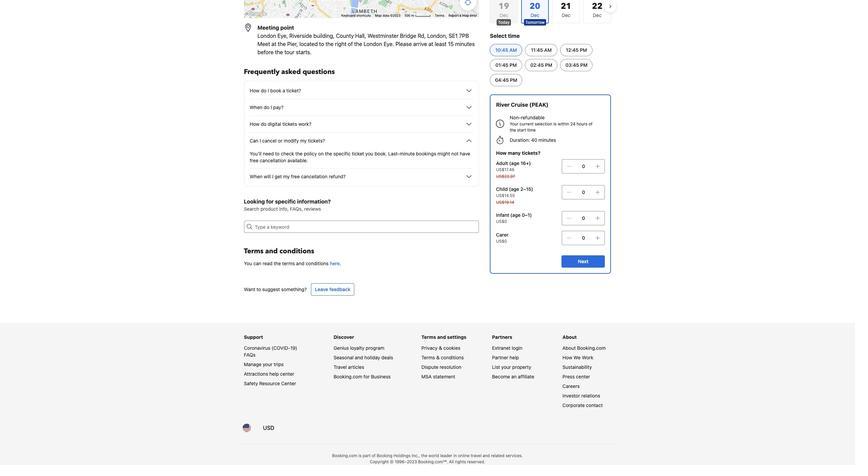 Task type: vqa. For each thing, say whether or not it's contained in the screenshot.
Dispute resolution link
yes



Task type: locate. For each thing, give the bounding box(es) containing it.
for inside looking for specific information? search product info, faqs, reviews
[[266, 199, 274, 205]]

and up privacy & cookies
[[437, 335, 446, 340]]

center down sustainability
[[576, 374, 590, 380]]

when inside dropdown button
[[250, 104, 262, 110]]

do inside 'how do digital tickets work?' dropdown button
[[261, 121, 266, 127]]

conditions down cookies
[[441, 355, 464, 361]]

careers link
[[563, 384, 580, 389]]

0 horizontal spatial free
[[250, 158, 258, 164]]

0 horizontal spatial am
[[510, 47, 517, 53]]

map
[[375, 14, 382, 17]]

of right hours
[[589, 122, 593, 127]]

booking.com inside "booking.com is part of booking holdings inc., the world leader in online travel and related services. copyright © 1996–2023 booking.com™. all rights reserved."
[[332, 454, 357, 459]]

time right "select"
[[508, 33, 520, 39]]

dec inside 22 dec
[[593, 12, 602, 18]]

i for book
[[268, 88, 269, 94]]

how inside dropdown button
[[250, 88, 260, 94]]

minutes right 40
[[539, 137, 556, 143]]

1 vertical spatial &
[[436, 355, 440, 361]]

1 horizontal spatial your
[[501, 365, 511, 370]]

0 horizontal spatial at
[[272, 41, 276, 47]]

leave
[[315, 287, 328, 293]]

1 vertical spatial to
[[275, 151, 280, 157]]

dec for 21
[[562, 12, 571, 18]]

cookies
[[443, 345, 460, 351]]

0 horizontal spatial a
[[283, 88, 285, 94]]

2 vertical spatial do
[[261, 121, 266, 127]]

& down privacy & cookies
[[436, 355, 440, 361]]

is inside non-refundable your current selection is within 24 hours of the start time
[[553, 122, 557, 127]]

1 us$0 from the top
[[496, 219, 507, 224]]

0 horizontal spatial dec
[[500, 12, 508, 18]]

manage your trips link
[[244, 362, 284, 368]]

0 vertical spatial &
[[439, 345, 442, 351]]

& up terms & conditions
[[439, 345, 442, 351]]

0 vertical spatial minutes
[[455, 41, 475, 47]]

0 for 16+)
[[582, 164, 585, 169]]

is left part
[[358, 454, 362, 459]]

carer
[[496, 232, 509, 238]]

& for terms
[[436, 355, 440, 361]]

booking.com for business
[[334, 374, 362, 380]]

(age inside the infant (age 0–1) us$0
[[510, 212, 521, 218]]

19
[[499, 1, 509, 12]]

0 vertical spatial (age
[[509, 160, 519, 166]]

booking.com down travel articles
[[334, 374, 362, 380]]

Type a keyword field
[[252, 221, 479, 233]]

0 vertical spatial conditions
[[279, 247, 314, 256]]

specific
[[333, 151, 351, 157], [275, 199, 296, 205]]

conditions up you can read the terms and conditions here .
[[279, 247, 314, 256]]

(age up the us$14.55
[[509, 186, 519, 192]]

how inside dropdown button
[[250, 121, 260, 127]]

for up product
[[266, 199, 274, 205]]

become
[[492, 374, 510, 380]]

for for booking.com
[[364, 374, 370, 380]]

do left pay?
[[264, 104, 269, 110]]

report a map error
[[449, 14, 477, 17]]

how up adult
[[496, 150, 507, 156]]

1 horizontal spatial cancellation
[[301, 174, 328, 180]]

11:45 am
[[531, 47, 552, 53]]

list
[[492, 365, 500, 370]]

terms down privacy
[[421, 355, 435, 361]]

0 horizontal spatial minutes
[[455, 41, 475, 47]]

the up the available.
[[295, 151, 303, 157]]

cancellation left refund?
[[301, 174, 328, 180]]

1 vertical spatial cancellation
[[301, 174, 328, 180]]

pm
[[580, 47, 587, 53], [510, 62, 517, 68], [545, 62, 552, 68], [580, 62, 588, 68], [510, 77, 517, 83]]

for for looking
[[266, 199, 274, 205]]

conditions left the here
[[306, 261, 329, 267]]

3 0 from the top
[[582, 215, 585, 221]]

meeting
[[258, 25, 279, 31]]

0 vertical spatial to
[[319, 41, 324, 47]]

dec inside 19 dec today
[[500, 12, 508, 18]]

the down your
[[510, 128, 516, 133]]

2 horizontal spatial of
[[589, 122, 593, 127]]

3 dec from the left
[[593, 12, 602, 18]]

how down frequently
[[250, 88, 260, 94]]

1 vertical spatial of
[[589, 122, 593, 127]]

1 horizontal spatial of
[[372, 454, 376, 459]]

your down partner help link
[[501, 365, 511, 370]]

(age
[[509, 160, 519, 166], [509, 186, 519, 192], [510, 212, 521, 218]]

about up we at the right bottom
[[563, 345, 576, 351]]

careers
[[563, 384, 580, 389]]

1 vertical spatial conditions
[[306, 261, 329, 267]]

1 horizontal spatial specific
[[333, 151, 351, 157]]

to right want
[[257, 287, 261, 293]]

cancellation
[[260, 158, 286, 164], [301, 174, 328, 180]]

at right meet
[[272, 41, 276, 47]]

terms up privacy
[[421, 335, 436, 340]]

21 dec
[[561, 1, 571, 18]]

booking.com up the work
[[577, 345, 606, 351]]

genius loyalty program link
[[334, 345, 384, 351]]

book.
[[375, 151, 387, 157]]

dec for 19
[[500, 12, 508, 18]]

us$22.97
[[496, 174, 515, 179]]

free down you'll
[[250, 158, 258, 164]]

seasonal and holiday deals
[[334, 355, 393, 361]]

pm for 04:45 pm
[[510, 77, 517, 83]]

0 vertical spatial when
[[250, 104, 262, 110]]

questions
[[303, 67, 335, 76]]

1 vertical spatial us$0
[[496, 239, 507, 244]]

0 vertical spatial do
[[261, 88, 266, 94]]

22
[[592, 1, 603, 12]]

of right part
[[372, 454, 376, 459]]

genius
[[334, 345, 349, 351]]

1 0 from the top
[[582, 164, 585, 169]]

0 horizontal spatial cancellation
[[260, 158, 286, 164]]

a
[[460, 14, 461, 17], [283, 88, 285, 94]]

(age for 16+)
[[509, 160, 519, 166]]

2 when from the top
[[250, 174, 262, 180]]

msa statement
[[421, 374, 455, 380]]

(age down many
[[509, 160, 519, 166]]

dec up today
[[500, 12, 508, 18]]

0 horizontal spatial tickets?
[[308, 138, 325, 144]]

to inside you'll need to check the policy on the specific ticket you book. last-minute bookings might not have free cancellation available.
[[275, 151, 280, 157]]

about for about booking.com
[[563, 345, 576, 351]]

1 horizontal spatial london
[[364, 41, 382, 47]]

the down the eye,
[[278, 41, 286, 47]]

0 vertical spatial is
[[553, 122, 557, 127]]

when left pay?
[[250, 104, 262, 110]]

the down hall,
[[354, 41, 362, 47]]

1 vertical spatial free
[[291, 174, 300, 180]]

booking.com left part
[[332, 454, 357, 459]]

2 horizontal spatial to
[[319, 41, 324, 47]]

1 horizontal spatial at
[[429, 41, 433, 47]]

1 vertical spatial booking.com
[[334, 374, 362, 380]]

2 vertical spatial to
[[257, 287, 261, 293]]

child
[[496, 186, 508, 192]]

terms left report
[[435, 14, 444, 17]]

meet
[[258, 41, 270, 47]]

0 vertical spatial tickets?
[[308, 138, 325, 144]]

us$0 down carer
[[496, 239, 507, 244]]

free down the available.
[[291, 174, 300, 180]]

0 vertical spatial of
[[348, 41, 353, 47]]

terms link
[[435, 14, 444, 17]]

select time
[[490, 33, 520, 39]]

2 horizontal spatial dec
[[593, 12, 602, 18]]

2 vertical spatial (age
[[510, 212, 521, 218]]

1 horizontal spatial is
[[553, 122, 557, 127]]

1 about from the top
[[563, 335, 577, 340]]

your
[[263, 362, 272, 368], [501, 365, 511, 370]]

specific up info,
[[275, 199, 296, 205]]

1 vertical spatial is
[[358, 454, 362, 459]]

2 am from the left
[[544, 47, 552, 53]]

my right modify
[[300, 138, 307, 144]]

list your property
[[492, 365, 531, 370]]

affiliate
[[518, 374, 534, 380]]

04:45 pm
[[495, 77, 517, 83]]

(age left "0–1)" on the top of the page
[[510, 212, 521, 218]]

1 horizontal spatial a
[[460, 14, 461, 17]]

pm right 02:45
[[545, 62, 552, 68]]

reviews
[[304, 206, 321, 212]]

when left will
[[250, 174, 262, 180]]

refundable
[[521, 115, 545, 120]]

help for attractions
[[269, 371, 279, 377]]

1 am from the left
[[510, 47, 517, 53]]

extranet login
[[492, 345, 522, 351]]

1 vertical spatial about
[[563, 345, 576, 351]]

when inside dropdown button
[[250, 174, 262, 180]]

1 horizontal spatial help
[[510, 355, 519, 361]]

0 horizontal spatial specific
[[275, 199, 296, 205]]

terms for terms and conditions
[[244, 247, 264, 256]]

do inside how do i book a ticket? dropdown button
[[261, 88, 266, 94]]

map region
[[244, 0, 479, 18]]

cancellation down need
[[260, 158, 286, 164]]

when
[[250, 104, 262, 110], [250, 174, 262, 180]]

to right need
[[275, 151, 280, 157]]

1 horizontal spatial minutes
[[539, 137, 556, 143]]

and right travel
[[483, 454, 490, 459]]

when for when will i get my free cancellation refund?
[[250, 174, 262, 180]]

1 horizontal spatial for
[[364, 374, 370, 380]]

pm right 12:45
[[580, 47, 587, 53]]

region
[[485, 0, 617, 26]]

pm for 01:45 pm
[[510, 62, 517, 68]]

0 horizontal spatial to
[[257, 287, 261, 293]]

0–1)
[[522, 212, 532, 218]]

1 vertical spatial help
[[269, 371, 279, 377]]

a right book
[[283, 88, 285, 94]]

0 horizontal spatial of
[[348, 41, 353, 47]]

you
[[244, 261, 252, 267]]

you'll need to check the policy on the specific ticket you book. last-minute bookings might not have free cancellation available.
[[250, 151, 470, 164]]

tickets? up on at left
[[308, 138, 325, 144]]

my inside dropdown button
[[283, 174, 290, 180]]

start
[[517, 128, 526, 133]]

center up center
[[280, 371, 294, 377]]

dec down 22
[[593, 12, 602, 18]]

for left the business
[[364, 374, 370, 380]]

how for how many tickets?
[[496, 150, 507, 156]]

seasonal and holiday deals link
[[334, 355, 393, 361]]

1 horizontal spatial dec
[[562, 12, 571, 18]]

do left book
[[261, 88, 266, 94]]

is left within
[[553, 122, 557, 127]]

1 horizontal spatial am
[[544, 47, 552, 53]]

0 horizontal spatial time
[[508, 33, 520, 39]]

1 horizontal spatial my
[[300, 138, 307, 144]]

and down genius loyalty program
[[355, 355, 363, 361]]

tickets? up 16+)
[[522, 150, 540, 156]]

pm right 04:45
[[510, 77, 517, 83]]

is inside "booking.com is part of booking holdings inc., the world leader in online travel and related services. copyright © 1996–2023 booking.com™. all rights reserved."
[[358, 454, 362, 459]]

0 vertical spatial time
[[508, 33, 520, 39]]

500
[[405, 14, 410, 17]]

feedback
[[329, 287, 350, 293]]

do inside 'when do i pay?' dropdown button
[[264, 104, 269, 110]]

world
[[429, 454, 439, 459]]

2 vertical spatial of
[[372, 454, 376, 459]]

booking.com
[[577, 345, 606, 351], [334, 374, 362, 380], [332, 454, 357, 459]]

specific inside looking for specific information? search product info, faqs, reviews
[[275, 199, 296, 205]]

the left tour
[[275, 49, 283, 55]]

1 vertical spatial my
[[283, 174, 290, 180]]

i left pay?
[[271, 104, 272, 110]]

travel articles
[[334, 365, 364, 370]]

0 vertical spatial booking.com
[[577, 345, 606, 351]]

1 vertical spatial do
[[264, 104, 269, 110]]

conditions
[[279, 247, 314, 256], [306, 261, 329, 267], [441, 355, 464, 361]]

westminster
[[368, 33, 399, 39]]

0 horizontal spatial for
[[266, 199, 274, 205]]

pm for 02:45 pm
[[545, 62, 552, 68]]

am right 11:45 on the top
[[544, 47, 552, 53]]

1 vertical spatial london
[[364, 41, 382, 47]]

0 vertical spatial cancellation
[[260, 158, 286, 164]]

next
[[578, 259, 589, 265]]

(age inside child (age 2–15) us$14.55
[[509, 186, 519, 192]]

about booking.com
[[563, 345, 606, 351]]

16+)
[[521, 160, 531, 166]]

02:45 pm
[[530, 62, 552, 68]]

your for trips
[[263, 362, 272, 368]]

0 horizontal spatial is
[[358, 454, 362, 459]]

(age for 0–1)
[[510, 212, 521, 218]]

0 vertical spatial specific
[[333, 151, 351, 157]]

i right will
[[272, 174, 273, 180]]

0 for 2–15)
[[582, 189, 585, 195]]

minutes down the "7pb"
[[455, 41, 475, 47]]

of inside meeting point london eye, riverside building, county hall, westminster bridge rd, london, se1 7pb meet at the pier, located to the right of the london eye.     please arrive at least 15 minutes before the tour starts.
[[348, 41, 353, 47]]

1 horizontal spatial time
[[527, 128, 536, 133]]

error
[[470, 14, 477, 17]]

a inside how do i book a ticket? dropdown button
[[283, 88, 285, 94]]

pier,
[[287, 41, 298, 47]]

help up list your property link
[[510, 355, 519, 361]]

manage
[[244, 362, 261, 368]]

manage your trips
[[244, 362, 284, 368]]

m
[[411, 14, 414, 17]]

the right inc.,
[[421, 454, 427, 459]]

1 vertical spatial when
[[250, 174, 262, 180]]

1 when from the top
[[250, 104, 262, 110]]

dec down 21
[[562, 12, 571, 18]]

how up can
[[250, 121, 260, 127]]

about up about booking.com link
[[563, 335, 577, 340]]

time down current
[[527, 128, 536, 133]]

usd button
[[259, 420, 278, 437]]

0 horizontal spatial your
[[263, 362, 272, 368]]

my
[[300, 138, 307, 144], [283, 174, 290, 180]]

0 horizontal spatial my
[[283, 174, 290, 180]]

want to suggest something?
[[244, 287, 307, 293]]

2 vertical spatial booking.com
[[332, 454, 357, 459]]

help for partner
[[510, 355, 519, 361]]

i for get
[[272, 174, 273, 180]]

tickets? inside dropdown button
[[308, 138, 325, 144]]

2 dec from the left
[[562, 12, 571, 18]]

settings
[[447, 335, 466, 340]]

2 about from the top
[[563, 345, 576, 351]]

i right can
[[260, 138, 261, 144]]

0 vertical spatial about
[[563, 335, 577, 340]]

us$0 inside carer us$0
[[496, 239, 507, 244]]

1 vertical spatial for
[[364, 374, 370, 380]]

us$0 down infant
[[496, 219, 507, 224]]

my right get
[[283, 174, 290, 180]]

0 vertical spatial for
[[266, 199, 274, 205]]

of right right
[[348, 41, 353, 47]]

how left we at the right bottom
[[563, 355, 572, 361]]

an
[[511, 374, 517, 380]]

safety resource center link
[[244, 381, 296, 387]]

attractions help center
[[244, 371, 294, 377]]

2 0 from the top
[[582, 189, 585, 195]]

19)
[[290, 345, 297, 351]]

1 vertical spatial a
[[283, 88, 285, 94]]

cancel
[[262, 138, 277, 144]]

might
[[438, 151, 450, 157]]

1 dec from the left
[[500, 12, 508, 18]]

1 vertical spatial specific
[[275, 199, 296, 205]]

can i cancel or modify my tickets?
[[250, 138, 325, 144]]

the down building, on the left top of the page
[[326, 41, 334, 47]]

help up 'safety resource center' link
[[269, 371, 279, 377]]

and for seasonal and holiday deals
[[355, 355, 363, 361]]

cancellation inside you'll need to check the policy on the specific ticket you book. last-minute bookings might not have free cancellation available.
[[260, 158, 286, 164]]

when will i get my free cancellation refund?
[[250, 174, 346, 180]]

0 vertical spatial my
[[300, 138, 307, 144]]

1 vertical spatial (age
[[509, 186, 519, 192]]

i left book
[[268, 88, 269, 94]]

press
[[563, 374, 575, 380]]

(age inside the adult (age 16+) us$17.46
[[509, 160, 519, 166]]

am right 10:45
[[510, 47, 517, 53]]

2 vertical spatial conditions
[[441, 355, 464, 361]]

dec inside 21 dec
[[562, 12, 571, 18]]

need
[[263, 151, 274, 157]]

pm right 03:45
[[580, 62, 588, 68]]

msa
[[421, 374, 432, 380]]

0 vertical spatial free
[[250, 158, 258, 164]]

0 horizontal spatial help
[[269, 371, 279, 377]]

pm right "01:45"
[[510, 62, 517, 68]]

london down westminster
[[364, 41, 382, 47]]

us$19.14
[[496, 200, 514, 205]]

time inside non-refundable your current selection is within 24 hours of the start time
[[527, 128, 536, 133]]

faqs,
[[290, 206, 303, 212]]

1 vertical spatial minutes
[[539, 137, 556, 143]]

1 horizontal spatial tickets?
[[522, 150, 540, 156]]

help
[[510, 355, 519, 361], [269, 371, 279, 377]]

1 vertical spatial tickets?
[[522, 150, 540, 156]]

london down meeting
[[258, 33, 276, 39]]

terms up can
[[244, 247, 264, 256]]

property
[[512, 365, 531, 370]]

0 vertical spatial help
[[510, 355, 519, 361]]

1 horizontal spatial free
[[291, 174, 300, 180]]

i inside dropdown button
[[272, 174, 273, 180]]

become an affiliate link
[[492, 374, 534, 380]]

am for 10:45 am
[[510, 47, 517, 53]]

0 vertical spatial us$0
[[496, 219, 507, 224]]

about for about
[[563, 335, 577, 340]]

your up attractions help center link in the bottom left of the page
[[263, 362, 272, 368]]

do left the 'digital'
[[261, 121, 266, 127]]

at left least at right top
[[429, 41, 433, 47]]

0 horizontal spatial london
[[258, 33, 276, 39]]

and up read at the left bottom of the page
[[265, 247, 278, 256]]

keyboard
[[341, 14, 356, 17]]

1 horizontal spatial to
[[275, 151, 280, 157]]

a left map
[[460, 14, 461, 17]]

specific left ticket
[[333, 151, 351, 157]]

when do i pay?
[[250, 104, 284, 110]]

the right read at the left bottom of the page
[[274, 261, 281, 267]]

to down building, on the left top of the page
[[319, 41, 324, 47]]

1 vertical spatial time
[[527, 128, 536, 133]]

2 us$0 from the top
[[496, 239, 507, 244]]

do for pay?
[[264, 104, 269, 110]]

how for how do i book a ticket?
[[250, 88, 260, 94]]

bridge
[[400, 33, 416, 39]]



Task type: describe. For each thing, give the bounding box(es) containing it.
terms
[[282, 261, 295, 267]]

trips
[[274, 362, 284, 368]]

us$0 inside the infant (age 0–1) us$0
[[496, 219, 507, 224]]

arrive
[[413, 41, 427, 47]]

looking
[[244, 199, 265, 205]]

many
[[508, 150, 521, 156]]

faqs
[[244, 352, 256, 358]]

please
[[395, 41, 412, 47]]

corporate
[[563, 403, 585, 409]]

read
[[263, 261, 272, 267]]

booking.com for part
[[332, 454, 357, 459]]

partner help link
[[492, 355, 519, 361]]

non-refundable your current selection is within 24 hours of the start time
[[510, 115, 593, 133]]

coronavirus (covid-19) faqs link
[[244, 345, 297, 358]]

we
[[574, 355, 581, 361]]

10:45 am
[[495, 47, 517, 53]]

corporate contact
[[563, 403, 603, 409]]

google image
[[246, 9, 268, 18]]

do for book
[[261, 88, 266, 94]]

attractions
[[244, 371, 268, 377]]

04:45
[[495, 77, 509, 83]]

minutes inside meeting point london eye, riverside building, county hall, westminster bridge rd, london, se1 7pb meet at the pier, located to the right of the london eye.     please arrive at least 15 minutes before the tour starts.
[[455, 41, 475, 47]]

how for how we work
[[563, 355, 572, 361]]

and for terms and settings
[[437, 335, 446, 340]]

booking.com for business
[[334, 374, 391, 380]]

center
[[281, 381, 296, 387]]

and inside "booking.com is part of booking holdings inc., the world leader in online travel and related services. copyright © 1996–2023 booking.com™. all rights reserved."
[[483, 454, 490, 459]]

discover
[[334, 335, 354, 340]]

leader
[[440, 454, 452, 459]]

4 0 from the top
[[582, 235, 585, 241]]

region containing 19
[[485, 0, 617, 26]]

pm for 12:45 pm
[[580, 47, 587, 53]]

7pb
[[459, 33, 469, 39]]

duration:
[[510, 137, 530, 143]]

hours
[[577, 122, 587, 127]]

coronavirus
[[244, 345, 270, 351]]

resolution
[[440, 365, 461, 370]]

before
[[258, 49, 274, 55]]

child (age 2–15) us$14.55
[[496, 186, 533, 198]]

meeting point london eye, riverside building, county hall, westminster bridge rd, london, se1 7pb meet at the pier, located to the right of the london eye.     please arrive at least 15 minutes before the tour starts.
[[258, 25, 475, 55]]

digital
[[268, 121, 281, 127]]

0 vertical spatial london
[[258, 33, 276, 39]]

free inside dropdown button
[[291, 174, 300, 180]]

resource
[[259, 381, 280, 387]]

privacy
[[421, 345, 438, 351]]

services.
[[506, 454, 523, 459]]

0 for 0–1)
[[582, 215, 585, 221]]

extranet login link
[[492, 345, 522, 351]]

how many tickets?
[[496, 150, 540, 156]]

frequently asked questions
[[244, 67, 335, 76]]

free inside you'll need to check the policy on the specific ticket you book. last-minute bookings might not have free cancellation available.
[[250, 158, 258, 164]]

bookings
[[416, 151, 436, 157]]

privacy & cookies link
[[421, 345, 460, 351]]

next button
[[562, 256, 605, 268]]

when for when do i pay?
[[250, 104, 262, 110]]

can
[[250, 138, 258, 144]]

reserved.
[[467, 460, 485, 465]]

0 vertical spatial a
[[460, 14, 461, 17]]

cancellation inside dropdown button
[[301, 174, 328, 180]]

the inside "booking.com is part of booking holdings inc., the world leader in online travel and related services. copyright © 1996–2023 booking.com™. all rights reserved."
[[421, 454, 427, 459]]

2 at from the left
[[429, 41, 433, 47]]

terms for terms & conditions
[[421, 355, 435, 361]]

info,
[[279, 206, 289, 212]]

i for pay?
[[271, 104, 272, 110]]

i inside dropdown button
[[260, 138, 261, 144]]

looking for specific information? search product info, faqs, reviews
[[244, 199, 331, 212]]

report
[[449, 14, 459, 17]]

terms for terms and settings
[[421, 335, 436, 340]]

press center
[[563, 374, 590, 380]]

booking.com is part of booking holdings inc., the world leader in online travel and related services. copyright © 1996–2023 booking.com™. all rights reserved.
[[332, 454, 523, 465]]

coronavirus (covid-19) faqs
[[244, 345, 297, 358]]

specific inside you'll need to check the policy on the specific ticket you book. last-minute bookings might not have free cancellation available.
[[333, 151, 351, 157]]

leave feedback button
[[311, 284, 354, 296]]

11:45
[[531, 47, 543, 53]]

your for property
[[501, 365, 511, 370]]

and right terms
[[296, 261, 304, 267]]

ticket
[[352, 151, 364, 157]]

investor
[[563, 393, 580, 399]]

usd
[[263, 425, 274, 431]]

ticket?
[[286, 88, 301, 94]]

us$17.46
[[496, 167, 514, 172]]

you'll
[[250, 151, 262, 157]]

partner
[[492, 355, 508, 361]]

river
[[496, 102, 510, 108]]

holdings
[[394, 454, 411, 459]]

booking.com for business link
[[334, 374, 391, 380]]

search
[[244, 206, 259, 212]]

0 horizontal spatial center
[[280, 371, 294, 377]]

can i cancel or modify my tickets? button
[[250, 137, 473, 145]]

the inside non-refundable your current selection is within 24 hours of the start time
[[510, 128, 516, 133]]

terms for terms link
[[435, 14, 444, 17]]

01:45
[[496, 62, 508, 68]]

conditions for terms & conditions
[[441, 355, 464, 361]]

dec for 22
[[593, 12, 602, 18]]

©
[[390, 460, 394, 465]]

conditions for terms and conditions
[[279, 247, 314, 256]]

do for tickets
[[261, 121, 266, 127]]

right
[[335, 41, 346, 47]]

pm for 03:45 pm
[[580, 62, 588, 68]]

(covid-
[[272, 345, 290, 351]]

1 at from the left
[[272, 41, 276, 47]]

my inside dropdown button
[[300, 138, 307, 144]]

(age for 2–15)
[[509, 186, 519, 192]]

500 m button
[[403, 13, 433, 18]]

1 horizontal spatial center
[[576, 374, 590, 380]]

asked
[[281, 67, 301, 76]]

of inside "booking.com is part of booking holdings inc., the world leader in online travel and related services. copyright © 1996–2023 booking.com™. all rights reserved."
[[372, 454, 376, 459]]

keyboard shortcuts
[[341, 14, 371, 17]]

how for how do digital tickets work?
[[250, 121, 260, 127]]

seasonal
[[334, 355, 354, 361]]

to inside meeting point london eye, riverside building, county hall, westminster bridge rd, london, se1 7pb meet at the pier, located to the right of the london eye.     please arrive at least 15 minutes before the tour starts.
[[319, 41, 324, 47]]

the right on at left
[[325, 151, 332, 157]]

19 dec today
[[498, 1, 510, 25]]

how do i book a ticket?
[[250, 88, 301, 94]]

and for terms and conditions
[[265, 247, 278, 256]]

duration: 40 minutes
[[510, 137, 556, 143]]

1996–2023
[[395, 460, 417, 465]]

am for 11:45 am
[[544, 47, 552, 53]]

work
[[582, 355, 593, 361]]

infant (age 0–1) us$0
[[496, 212, 532, 224]]

list your property link
[[492, 365, 531, 370]]

.
[[340, 261, 341, 267]]

available.
[[287, 158, 308, 164]]

your
[[510, 122, 518, 127]]

of inside non-refundable your current selection is within 24 hours of the start time
[[589, 122, 593, 127]]

& for privacy
[[439, 345, 442, 351]]



